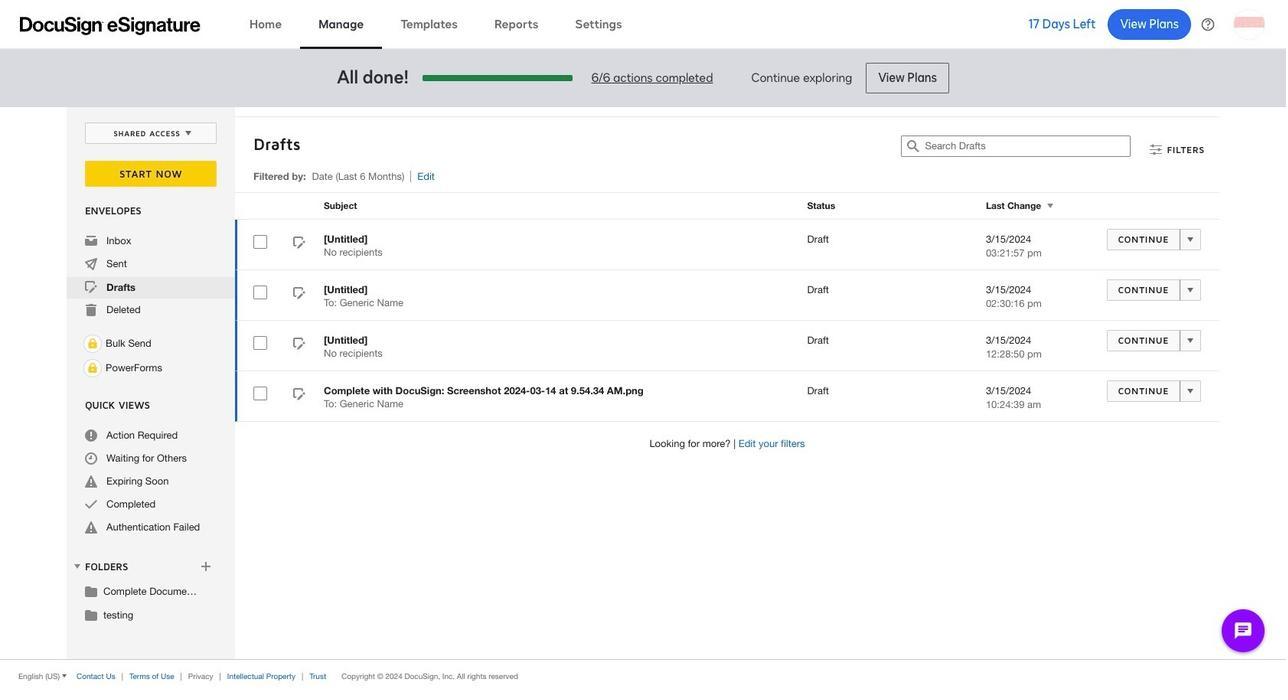 Task type: locate. For each thing, give the bounding box(es) containing it.
1 vertical spatial alert image
[[85, 522, 97, 534]]

view folders image
[[71, 560, 83, 573]]

folder image
[[85, 585, 97, 597]]

2 draft image from the top
[[293, 338, 306, 352]]

0 vertical spatial draft image
[[293, 237, 306, 251]]

0 vertical spatial draft image
[[293, 287, 306, 302]]

1 vertical spatial draft image
[[293, 388, 306, 403]]

trash image
[[85, 304, 97, 316]]

1 draft image from the top
[[293, 237, 306, 251]]

alert image
[[85, 476, 97, 488], [85, 522, 97, 534]]

2 alert image from the top
[[85, 522, 97, 534]]

draft image
[[85, 281, 97, 293]]

draft image
[[293, 237, 306, 251], [293, 338, 306, 352]]

clock image
[[85, 453, 97, 465]]

completed image
[[85, 499, 97, 511]]

1 vertical spatial draft image
[[293, 338, 306, 352]]

2 draft image from the top
[[293, 388, 306, 403]]

alert image down clock icon
[[85, 476, 97, 488]]

1 alert image from the top
[[85, 476, 97, 488]]

lock image
[[83, 335, 102, 353]]

draft image
[[293, 287, 306, 302], [293, 388, 306, 403]]

0 vertical spatial alert image
[[85, 476, 97, 488]]

action required image
[[85, 430, 97, 442]]

alert image down the completed icon
[[85, 522, 97, 534]]



Task type: describe. For each thing, give the bounding box(es) containing it.
docusign esignature image
[[20, 16, 201, 35]]

more info region
[[0, 659, 1287, 692]]

secondary navigation region
[[67, 107, 1224, 659]]

lock image
[[83, 359, 102, 378]]

inbox image
[[85, 235, 97, 247]]

Search Drafts text field
[[926, 136, 1131, 156]]

your uploaded profile image image
[[1235, 9, 1265, 39]]

1 draft image from the top
[[293, 287, 306, 302]]

folder image
[[85, 609, 97, 621]]

sent image
[[85, 258, 97, 270]]



Task type: vqa. For each thing, say whether or not it's contained in the screenshot.
topmost Need to Sign image
no



